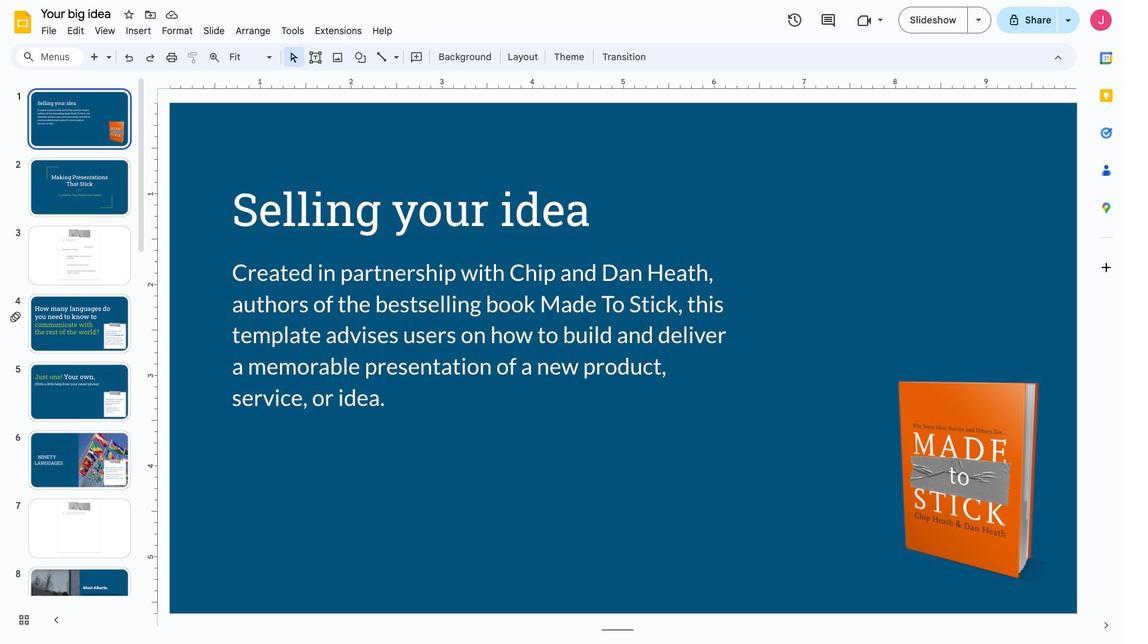 Task type: describe. For each thing, give the bounding box(es) containing it.
quick sharing actions image
[[1066, 19, 1071, 40]]

3 menu item from the left
[[90, 23, 121, 39]]

tab list inside the menu bar banner
[[1088, 39, 1126, 607]]

menu bar inside the menu bar banner
[[36, 17, 398, 39]]

insert image image
[[330, 47, 345, 66]]

Star checkbox
[[120, 5, 138, 24]]

6 menu item from the left
[[198, 23, 230, 39]]

5 menu item from the left
[[157, 23, 198, 39]]

add comment (⌘+option+m) image
[[410, 51, 423, 64]]

main toolbar
[[83, 47, 653, 67]]

new slide (ctrl+m) image
[[88, 51, 102, 64]]

4 menu item from the left
[[121, 23, 157, 39]]

slides home image
[[11, 10, 35, 34]]

last edit was 12 days ago image
[[787, 12, 803, 28]]

star image
[[122, 8, 136, 21]]

presentation options image
[[976, 19, 981, 21]]

line image
[[376, 51, 389, 64]]

show all comments image
[[820, 12, 837, 28]]



Task type: locate. For each thing, give the bounding box(es) containing it.
navigation
[[0, 76, 147, 644]]

share. private to only me. image
[[1008, 14, 1020, 26]]

Rename text field
[[36, 5, 118, 21]]

menu item down "rename" text box
[[62, 23, 90, 39]]

shape image
[[353, 47, 368, 66]]

Zoom text field
[[227, 47, 265, 66]]

redo (⌘y) image
[[144, 51, 157, 64]]

menu item up zoom field
[[230, 23, 276, 39]]

new slide with layout image
[[103, 48, 112, 53]]

print (⌘p) image
[[165, 51, 179, 64]]

select line image
[[391, 48, 399, 53]]

undo (⌘z) image
[[122, 51, 136, 64]]

menu item up select (esc) 'icon' in the left of the page
[[276, 23, 310, 39]]

10 menu item from the left
[[367, 23, 398, 39]]

menu item up menus field
[[36, 23, 62, 39]]

paint format image
[[187, 51, 200, 64]]

text box image
[[309, 51, 322, 64]]

menu item up insert image
[[310, 23, 367, 39]]

Zoom field
[[225, 47, 278, 67]]

menu item up new slide with layout image
[[90, 23, 121, 39]]

8 menu item from the left
[[276, 23, 310, 39]]

Menus field
[[17, 47, 84, 66]]

application
[[0, 0, 1126, 644]]

select (esc) image
[[288, 51, 301, 64]]

menu item up select line image
[[367, 23, 398, 39]]

document status: saved to drive. image
[[165, 8, 179, 21]]

menu item
[[36, 23, 62, 39], [62, 23, 90, 39], [90, 23, 121, 39], [121, 23, 157, 39], [157, 23, 198, 39], [198, 23, 230, 39], [230, 23, 276, 39], [276, 23, 310, 39], [310, 23, 367, 39], [367, 23, 398, 39]]

move image
[[144, 8, 157, 21]]

menu item up zoom image
[[198, 23, 230, 39]]

hide the menus (ctrl+shift+f) image
[[1052, 51, 1065, 64]]

menu bar
[[36, 17, 398, 39]]

zoom image
[[208, 51, 221, 64]]

menu bar banner
[[0, 0, 1126, 644]]

7 menu item from the left
[[230, 23, 276, 39]]

menu item down document status: saved to drive. icon
[[157, 23, 198, 39]]

menu item down star icon
[[121, 23, 157, 39]]

1 menu item from the left
[[36, 23, 62, 39]]

tab list
[[1088, 39, 1126, 607]]

2 menu item from the left
[[62, 23, 90, 39]]

9 menu item from the left
[[310, 23, 367, 39]]



Task type: vqa. For each thing, say whether or not it's contained in the screenshot.
second toolbar from right
no



